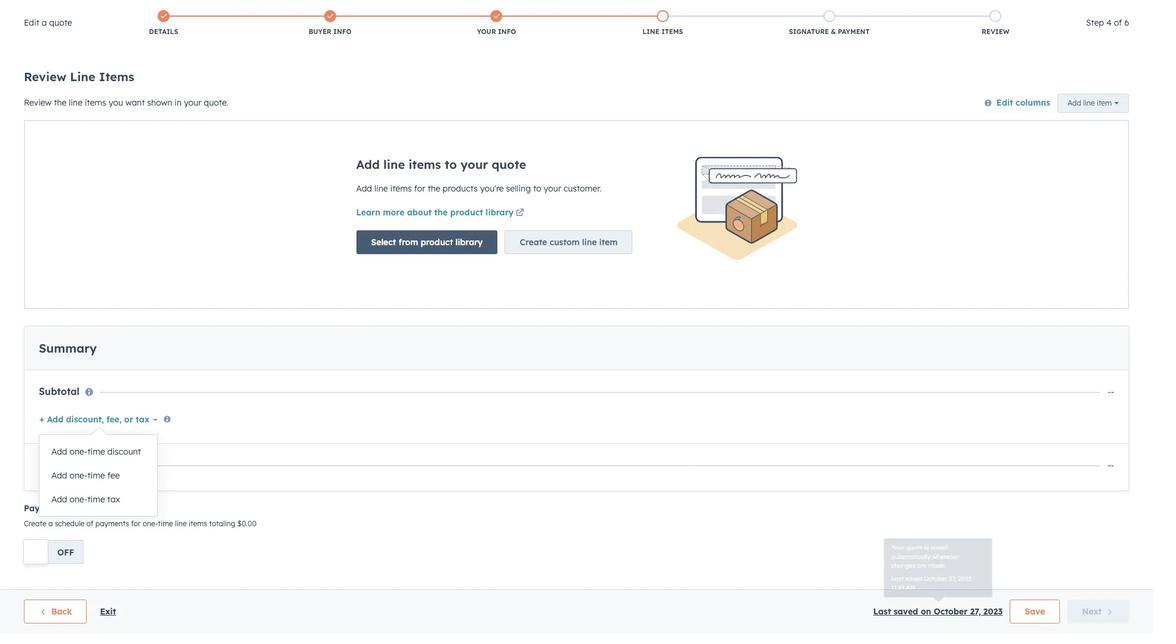 Task type: vqa. For each thing, say whether or not it's contained in the screenshot.
leftmost the deal
yes



Task type: describe. For each thing, give the bounding box(es) containing it.
line items in new deal banner
[[29, 105, 1125, 132]]

your
[[12, 8, 34, 20]]

ended.
[[215, 8, 247, 20]]

talk to sales
[[381, 10, 423, 19]]

back
[[38, 96, 56, 105]]

custom
[[550, 323, 580, 334]]

professional
[[111, 8, 170, 20]]

line inside button
[[582, 323, 597, 334]]

2 menu item from the left
[[1077, 30, 1139, 49]]

item
[[599, 323, 618, 334]]

subtotal
[[44, 468, 84, 480]]

from
[[399, 323, 418, 334]]

deal inside banner
[[141, 112, 167, 127]]

2 - from the left
[[1107, 469, 1110, 480]]

your marketing hub professional trial has ended. have questions or need help?
[[12, 8, 368, 20]]

to for back
[[58, 96, 65, 105]]

in
[[96, 112, 108, 127]]

hub
[[89, 8, 108, 20]]

add line items to your deal
[[356, 244, 518, 259]]

line
[[29, 112, 54, 127]]

back to deal
[[38, 96, 83, 105]]

items
[[58, 112, 93, 127]]

select from product library button
[[356, 316, 498, 340]]

$0.00
[[434, 184, 456, 195]]

acv
[[410, 184, 427, 195]]

create custom line item
[[520, 323, 618, 334]]

quote
[[1086, 115, 1110, 126]]

have
[[252, 9, 272, 20]]

select from product library
[[371, 323, 483, 334]]

talk
[[381, 10, 394, 19]]

line items in new deal
[[29, 112, 167, 127]]

value
[[113, 506, 139, 518]]

trial
[[173, 8, 193, 20]]

need
[[325, 9, 345, 20]]

amount
[[374, 184, 405, 195]]

add
[[356, 244, 380, 259]]

total contract value
[[44, 506, 139, 518]]

select
[[371, 323, 396, 334]]

total
[[44, 506, 67, 518]]

summary
[[44, 423, 102, 438]]

has
[[195, 8, 212, 20]]

product
[[421, 323, 453, 334]]



Task type: locate. For each thing, give the bounding box(es) containing it.
to right the back
[[58, 96, 65, 105]]

create quote
[[1056, 115, 1110, 126]]

1 vertical spatial to
[[58, 96, 65, 105]]

0 vertical spatial line
[[384, 244, 405, 259]]

0 horizontal spatial menu item
[[965, 30, 987, 49]]

library
[[456, 323, 483, 334]]

back to deal button
[[29, 96, 83, 105]]

new
[[111, 112, 138, 127]]

deal
[[67, 96, 83, 105], [141, 112, 167, 127], [492, 244, 518, 259]]

to
[[396, 10, 403, 19], [58, 96, 65, 105], [445, 244, 457, 259]]

deal up items
[[67, 96, 83, 105]]

menu item
[[965, 30, 987, 49], [1077, 30, 1139, 49]]

1 vertical spatial create
[[520, 323, 547, 334]]

1 vertical spatial deal
[[141, 112, 167, 127]]

deal right new at top
[[141, 112, 167, 127]]

create custom line item button
[[505, 316, 633, 340]]

line left item
[[582, 323, 597, 334]]

--
[[1103, 469, 1110, 480]]

create left custom
[[520, 323, 547, 334]]

deal amount ( acv ): $0.00
[[354, 184, 456, 195]]

0 horizontal spatial line
[[384, 244, 405, 259]]

0 vertical spatial to
[[396, 10, 403, 19]]

questions
[[275, 9, 313, 20]]

to for talk
[[396, 10, 403, 19]]

menu
[[899, 30, 1139, 49]]

1 horizontal spatial deal
[[141, 112, 167, 127]]

1 horizontal spatial line
[[582, 323, 597, 334]]

menu item left marketplaces popup button in the right top of the page
[[965, 30, 987, 49]]

1 horizontal spatial menu item
[[1077, 30, 1139, 49]]

0 horizontal spatial deal
[[67, 96, 83, 105]]

deal
[[354, 184, 372, 195]]

close image
[[1125, 10, 1134, 20]]

line
[[384, 244, 405, 259], [582, 323, 597, 334]]

(
[[407, 184, 410, 195]]

1 menu item from the left
[[965, 30, 987, 49]]

1 - from the left
[[1103, 469, 1107, 480]]

help?
[[347, 9, 368, 20]]

create for create custom line item
[[520, 323, 547, 334]]

items
[[409, 244, 441, 259]]

0 vertical spatial create
[[1056, 115, 1083, 126]]

2 vertical spatial deal
[[492, 244, 518, 259]]

sales
[[405, 10, 423, 19]]

2 horizontal spatial deal
[[492, 244, 518, 259]]

create quote button
[[1041, 108, 1125, 132]]

create left quote
[[1056, 115, 1083, 126]]

line right add
[[384, 244, 405, 259]]

2 vertical spatial to
[[445, 244, 457, 259]]

create inside line items in new deal banner
[[1056, 115, 1083, 126]]

deal right the your at the left top of the page
[[492, 244, 518, 259]]

1 horizontal spatial create
[[1056, 115, 1083, 126]]

-
[[1103, 469, 1107, 480], [1107, 469, 1110, 480]]

2 horizontal spatial to
[[445, 244, 457, 259]]

or
[[315, 9, 323, 20]]

0 horizontal spatial to
[[58, 96, 65, 105]]

create
[[1056, 115, 1083, 126], [520, 323, 547, 334]]

your
[[461, 244, 488, 259]]

):
[[427, 184, 432, 195]]

create for create quote
[[1056, 115, 1083, 126]]

to inside button
[[396, 10, 403, 19]]

contract
[[70, 506, 110, 518]]

menu item down close image
[[1077, 30, 1139, 49]]

1 horizontal spatial to
[[396, 10, 403, 19]]

marketplaces image
[[996, 35, 1006, 46]]

1 vertical spatial line
[[582, 323, 597, 334]]

0 vertical spatial deal
[[67, 96, 83, 105]]

to left the your at the left top of the page
[[445, 244, 457, 259]]

to right "talk"
[[396, 10, 403, 19]]

marketplaces button
[[988, 30, 1014, 49]]

0 horizontal spatial create
[[520, 323, 547, 334]]

marketing
[[37, 8, 86, 20]]

talk to sales button
[[373, 7, 430, 23]]



